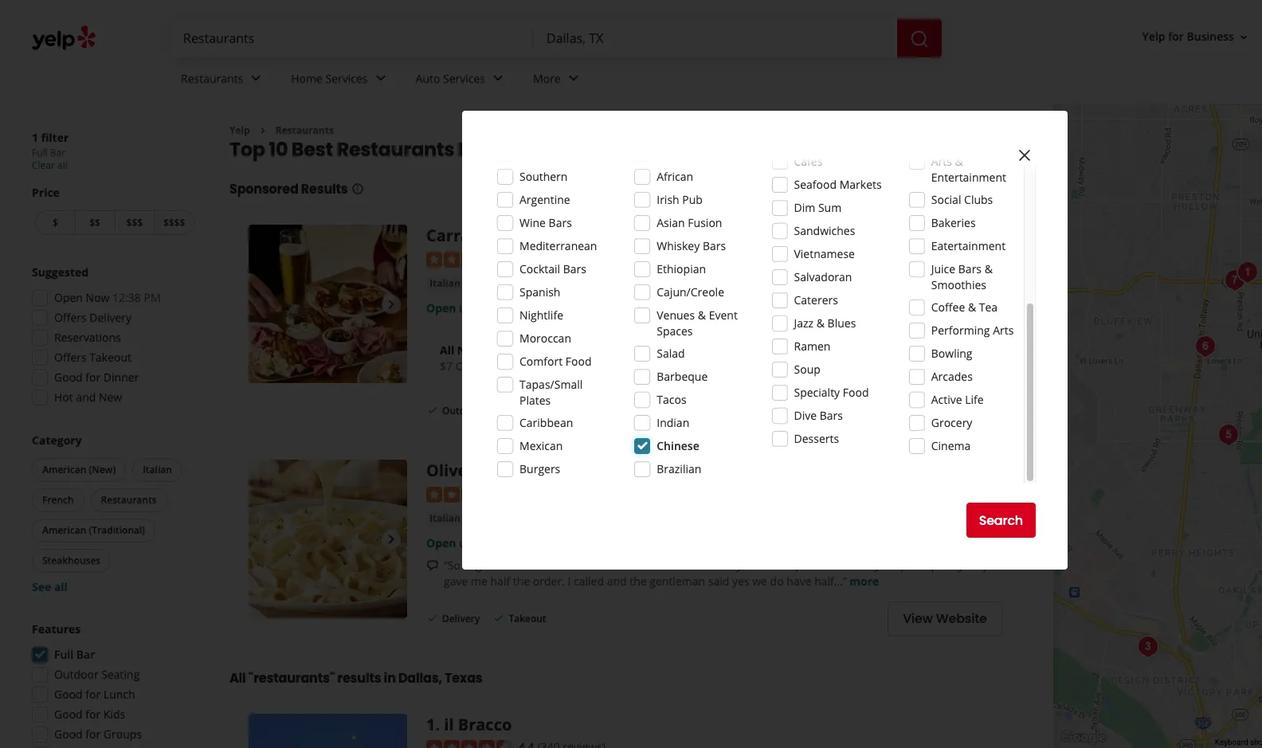 Task type: locate. For each thing, give the bounding box(es) containing it.
open
[[54, 290, 83, 305], [427, 300, 456, 316], [427, 535, 456, 551]]

1 $7 from the left
[[440, 359, 453, 374]]

1 horizontal spatial i
[[568, 574, 571, 589]]

texas up 1 . il bracco at bottom left
[[445, 669, 483, 688]]

entertainment
[[932, 170, 1007, 185]]

0 vertical spatial all
[[57, 159, 68, 172]]

10:00 down 'seafood' button
[[485, 300, 514, 316]]

1 horizontal spatial texas
[[577, 137, 633, 163]]

0 vertical spatial seafood
[[794, 177, 837, 192]]

2 10:00 from the top
[[485, 535, 514, 551]]

takeout up dinner
[[90, 350, 132, 365]]

mediterranean
[[520, 238, 597, 253]]

0 vertical spatial texas
[[577, 137, 633, 163]]

2 24 chevron down v2 image from the left
[[489, 69, 508, 88]]

barbeque
[[657, 369, 708, 384]]

italian down 3.1 star rating image
[[430, 511, 461, 525]]

1 horizontal spatial takeout
[[509, 612, 547, 626]]

1 vertical spatial 16 info v2 image
[[351, 183, 364, 196]]

1 until from the top
[[459, 300, 483, 316]]

open for olive garden italian restaurant
[[427, 535, 456, 551]]

16 checkmark v2 image down the half
[[493, 612, 506, 625]]

0 vertical spatial yelp
[[1143, 29, 1166, 44]]

yelp left business
[[1143, 29, 1166, 44]]

american down category on the left of the page
[[42, 463, 86, 477]]

0 vertical spatial previous image
[[255, 295, 274, 314]]

seafood down 3.6 star rating image
[[473, 276, 512, 290]]

1 vertical spatial all
[[54, 580, 68, 595]]

& inside juice bars & smoothies
[[985, 261, 993, 277]]

24 chevron down v2 image right more
[[564, 69, 583, 88]]

1 slideshow element from the top
[[249, 225, 407, 384]]

10:00 for italian
[[485, 300, 514, 316]]

until down seafood link
[[459, 300, 483, 316]]

0 vertical spatial open until 10:00 pm
[[427, 300, 534, 316]]

italian for middle 'italian' button
[[143, 463, 172, 477]]

0 vertical spatial outdoor
[[442, 404, 482, 418]]

2 vertical spatial delivery
[[442, 612, 480, 626]]

i right "so
[[464, 558, 467, 573]]

$$$$
[[163, 216, 185, 230]]

carrabba's italian grill image
[[249, 225, 407, 384]]

0 horizontal spatial 24 chevron down v2 image
[[247, 69, 266, 88]]

olive up 3.1 star rating image
[[427, 460, 467, 482]]

open down suggested
[[54, 290, 83, 305]]

& left tea
[[968, 300, 977, 315]]

open until 10:00 pm up again
[[427, 535, 534, 551]]

1 horizontal spatial yelp
[[1143, 29, 1166, 44]]

1 10:00 from the top
[[485, 300, 514, 316]]

0 horizontal spatial 1
[[32, 130, 38, 145]]

for for dinner
[[86, 370, 101, 385]]

delivery down gave
[[442, 612, 480, 626]]

0 vertical spatial i
[[464, 558, 467, 573]]

1 horizontal spatial food
[[843, 385, 869, 400]]

takeout down order.
[[509, 612, 547, 626]]

for up good for kids
[[86, 687, 101, 702]]

$7 left cocktails.
[[440, 359, 453, 374]]

24 chevron down v2 image for restaurants
[[247, 69, 266, 88]]

bar up 'outdoor seating'
[[76, 647, 95, 662]]

16 checkmark v2 image for delivery
[[493, 612, 506, 625]]

next image
[[382, 295, 401, 314]]

& for venues & event spaces
[[698, 308, 706, 323]]

olive
[[427, 460, 467, 482], [545, 558, 572, 573]]

hudson house image
[[1190, 331, 1222, 363]]

0 horizontal spatial more
[[656, 359, 684, 374]]

arts up entertainment
[[932, 154, 953, 169]]

bowling
[[932, 346, 973, 361]]

yelp
[[1143, 29, 1166, 44], [230, 124, 250, 137]]

0 vertical spatial american
[[42, 463, 86, 477]]

and
[[76, 390, 96, 405], [607, 574, 627, 589]]

spaces
[[657, 324, 693, 339]]

all new happy hour! $7 cocktails. $7 bites. 4-7pm daily. read more
[[440, 343, 684, 374]]

restaurants link
[[168, 57, 278, 104], [276, 124, 334, 137]]

on
[[779, 558, 793, 573]]

0 horizontal spatial arts
[[932, 154, 953, 169]]

new inside group
[[99, 390, 122, 405]]

"restaurants"
[[249, 669, 335, 688]]

map region
[[1003, 0, 1263, 749]]

all left happy
[[440, 343, 455, 358]]

1 vertical spatial group
[[29, 433, 198, 595]]

bar inside group
[[76, 647, 95, 662]]

1 vertical spatial until
[[459, 535, 483, 551]]

pm right 12:38
[[144, 290, 161, 305]]

0 vertical spatial delivery
[[90, 310, 132, 325]]

restaurants
[[181, 71, 243, 86], [276, 124, 334, 137], [337, 137, 455, 163], [101, 493, 157, 507]]

irish
[[657, 192, 680, 207]]

always
[[713, 558, 747, 573]]

0 horizontal spatial $7
[[440, 359, 453, 374]]

16 info v2 image right "results"
[[351, 183, 364, 196]]

restaurants up yelp link
[[181, 71, 243, 86]]

2 open until 10:00 pm from the top
[[427, 535, 534, 551]]

open right next image
[[427, 300, 456, 316]]

italian button up restaurants button
[[132, 458, 182, 482]]

1 vertical spatial texas
[[445, 669, 483, 688]]

0 vertical spatial until
[[459, 300, 483, 316]]

point.
[[796, 558, 826, 573]]

0 horizontal spatial yelp
[[230, 124, 250, 137]]

1 vertical spatial yelp
[[230, 124, 250, 137]]

0 horizontal spatial delivery
[[90, 310, 132, 325]]

delivery down open now 12:38 pm
[[90, 310, 132, 325]]

open now 12:38 pm
[[54, 290, 161, 305]]

0 horizontal spatial new
[[99, 390, 122, 405]]

offers takeout
[[54, 350, 132, 365]]

group
[[27, 265, 198, 411], [29, 433, 198, 595], [27, 622, 198, 749]]

all right clear
[[57, 159, 68, 172]]

2 previous image from the top
[[255, 530, 274, 549]]

new up cocktails.
[[457, 343, 483, 358]]

24 chevron down v2 image inside restaurants link
[[247, 69, 266, 88]]

0 horizontal spatial olive
[[427, 460, 467, 482]]

$$ button
[[75, 210, 114, 235]]

italian down 3.6 star rating image
[[430, 276, 461, 290]]

dallas, right in
[[399, 669, 442, 688]]

chinese
[[657, 438, 700, 454]]

3.6
[[519, 251, 535, 266]]

bars for juice bars & smoothies
[[959, 261, 982, 277]]

yelp inside 'button'
[[1143, 29, 1166, 44]]

for down good for kids
[[86, 727, 101, 742]]

0 vertical spatial italian link
[[427, 276, 464, 292]]

0 vertical spatial more
[[656, 359, 684, 374]]

4 good from the top
[[54, 727, 83, 742]]

order.
[[533, 574, 565, 589]]

bars inside juice bars & smoothies
[[959, 261, 982, 277]]

the down the there
[[630, 574, 647, 589]]

plates
[[520, 393, 551, 408]]

north dallas
[[521, 276, 586, 292]]

& right jazz
[[817, 316, 825, 331]]

0 vertical spatial slideshow element
[[249, 225, 407, 384]]

1 vertical spatial outdoor
[[54, 667, 99, 682]]

italian up restaurants button
[[143, 463, 172, 477]]

more down yesterday
[[850, 574, 880, 589]]

open for carrabba's italian grill
[[427, 300, 456, 316]]

home services link
[[278, 57, 403, 104]]

food right 4-
[[566, 354, 592, 369]]

2 horizontal spatial 24 chevron down v2 image
[[564, 69, 583, 88]]

tapas/small plates
[[520, 377, 583, 408]]

1 horizontal spatial olive
[[545, 558, 572, 573]]

0 horizontal spatial takeout
[[90, 350, 132, 365]]

food for specialty food
[[843, 385, 869, 400]]

0 vertical spatial offers
[[54, 310, 87, 325]]

1 horizontal spatial bar
[[76, 647, 95, 662]]

blues
[[828, 316, 856, 331]]

2 the from the left
[[630, 574, 647, 589]]

seafood
[[794, 177, 837, 192], [473, 276, 512, 290]]

see all
[[32, 580, 68, 595]]

rodeo goat image
[[1133, 631, 1165, 663]]

0 vertical spatial restaurants link
[[168, 57, 278, 104]]

1 inside 1 filter full bar clear all
[[32, 130, 38, 145]]

1 services from the left
[[326, 71, 368, 86]]

home
[[291, 71, 323, 86]]

0 horizontal spatial food
[[566, 354, 592, 369]]

services right auto
[[443, 71, 486, 86]]

all left "restaurants"
[[230, 669, 246, 688]]

24 chevron down v2 image left home
[[247, 69, 266, 88]]

more right read
[[656, 359, 684, 374]]

1 vertical spatial restaurants link
[[276, 124, 334, 137]]

0 vertical spatial arts
[[932, 154, 953, 169]]

& inside venues & event spaces
[[698, 308, 706, 323]]

2 vertical spatial italian button
[[427, 511, 464, 527]]

restaurants link up yelp link
[[168, 57, 278, 104]]

bar
[[50, 146, 65, 159], [76, 647, 95, 662]]

good down good for lunch
[[54, 707, 83, 722]]

0 vertical spatial 10:00
[[485, 300, 514, 316]]

0 vertical spatial food
[[566, 354, 592, 369]]

0 horizontal spatial texas
[[445, 669, 483, 688]]

american down french button
[[42, 524, 86, 537]]

2 vertical spatial takeout
[[509, 612, 547, 626]]

3 good from the top
[[54, 707, 83, 722]]

1 horizontal spatial arts
[[993, 323, 1014, 338]]

& down eatertainment
[[985, 261, 993, 277]]

1 for 1 . il bracco
[[427, 714, 436, 735]]

all right see
[[54, 580, 68, 595]]

$7
[[440, 359, 453, 374], [508, 359, 520, 374]]

1 the from the left
[[513, 574, 530, 589]]

for down offers takeout
[[86, 370, 101, 385]]

jazz
[[794, 316, 814, 331]]

clubs
[[965, 192, 993, 207]]

4-
[[555, 359, 565, 374]]

1 american from the top
[[42, 463, 86, 477]]

1 horizontal spatial outdoor
[[442, 404, 482, 418]]

french
[[42, 493, 74, 507]]

tea
[[979, 300, 998, 315]]

search image
[[910, 29, 929, 48]]

10:00 up "came"
[[485, 535, 514, 551]]

delivery down tapas/small
[[546, 404, 584, 418]]

1 vertical spatial 10:00
[[485, 535, 514, 551]]

16 checkmark v2 image down tapas/small
[[530, 404, 543, 417]]

until for olive
[[459, 535, 483, 551]]

offers
[[54, 310, 87, 325], [54, 350, 87, 365]]

jazz & blues
[[794, 316, 856, 331]]

brazilian
[[657, 462, 702, 477]]

yelp for yelp link
[[230, 124, 250, 137]]

1 vertical spatial slideshow element
[[249, 460, 407, 619]]

0 vertical spatial olive
[[427, 460, 467, 482]]

for left pick
[[883, 558, 898, 573]]

olive garden italian restaurant link
[[427, 460, 679, 482]]

24 chevron down v2 image inside auto services link
[[489, 69, 508, 88]]

outdoor down full bar
[[54, 667, 99, 682]]

cocktails.
[[456, 359, 505, 374]]

restaurants up (traditional)
[[101, 493, 157, 507]]

for left business
[[1169, 29, 1184, 44]]

and down the there
[[607, 574, 627, 589]]

1 vertical spatial bar
[[76, 647, 95, 662]]

argentine
[[520, 192, 570, 207]]

seafood up dim sum
[[794, 177, 837, 192]]

1 horizontal spatial 1
[[427, 714, 436, 735]]

24 chevron down v2 image
[[247, 69, 266, 88], [489, 69, 508, 88], [564, 69, 583, 88]]

seafood inside search dialog
[[794, 177, 837, 192]]

grocery
[[932, 415, 973, 430]]

1 left il
[[427, 714, 436, 735]]

takeout left tacos
[[613, 404, 650, 418]]

restaurants inside restaurants button
[[101, 493, 157, 507]]

16 checkmark v2 image down 16 speech v2 icon
[[427, 612, 439, 625]]

italian link down 3.6 star rating image
[[427, 276, 464, 292]]

1 vertical spatial previous image
[[255, 530, 274, 549]]

1 vertical spatial seafood
[[473, 276, 512, 290]]

eatertainment
[[932, 238, 1006, 253]]

1 horizontal spatial all
[[440, 343, 455, 358]]

only
[[967, 558, 989, 573]]

1 horizontal spatial and
[[607, 574, 627, 589]]

the honor bar image
[[1214, 419, 1245, 451]]

group containing category
[[29, 433, 198, 595]]

1 previous image from the top
[[255, 295, 274, 314]]

open up "so
[[427, 535, 456, 551]]

2 offers from the top
[[54, 350, 87, 365]]

offers up reservations
[[54, 310, 87, 325]]

good for good for dinner
[[54, 370, 83, 385]]

16 info v2 image
[[1009, 146, 1022, 159], [351, 183, 364, 196]]

new down dinner
[[99, 390, 122, 405]]

0 vertical spatial bar
[[50, 146, 65, 159]]

1 left 'filter'
[[32, 130, 38, 145]]

for inside "so i again came to olive garden. there service has always been on point. yesterday for pick up they only gave me half the order. i called and the gentleman said yes we do have half…"
[[883, 558, 898, 573]]

2 slideshow element from the top
[[249, 460, 407, 619]]

open inside group
[[54, 290, 83, 305]]

2 vertical spatial group
[[27, 622, 198, 749]]

1 good from the top
[[54, 370, 83, 385]]

1 horizontal spatial 16 info v2 image
[[1009, 146, 1022, 159]]

full down 'filter'
[[32, 146, 48, 159]]

& up entertainment
[[955, 154, 964, 169]]

good for good for groups
[[54, 727, 83, 742]]

open until 10:00 pm down 'seafood' button
[[427, 300, 534, 316]]

italian link down 3.1 star rating image
[[427, 511, 464, 527]]

delivery
[[90, 310, 132, 325], [546, 404, 584, 418], [442, 612, 480, 626]]

good for good for lunch
[[54, 687, 83, 702]]

2 services from the left
[[443, 71, 486, 86]]

price group
[[32, 185, 198, 238]]

yelp left 16 chevron right v2 icon
[[230, 124, 250, 137]]

reservations
[[54, 330, 121, 345]]

full bar
[[54, 647, 95, 662]]

food right specialty
[[843, 385, 869, 400]]

& for arts & entertainment
[[955, 154, 964, 169]]

offers for offers takeout
[[54, 350, 87, 365]]

1 for 1 filter full bar clear all
[[32, 130, 38, 145]]

all inside all new happy hour! $7 cocktails. $7 bites. 4-7pm daily. read more
[[440, 343, 455, 358]]

bars for whiskey bars
[[703, 238, 726, 253]]

previous image
[[255, 295, 274, 314], [255, 530, 274, 549]]

1 vertical spatial arts
[[993, 323, 1014, 338]]

good up good for kids
[[54, 687, 83, 702]]

olive inside "so i again came to olive garden. there service has always been on point. yesterday for pick up they only gave me half the order. i called and the gentleman said yes we do have half…"
[[545, 558, 572, 573]]

1 vertical spatial offers
[[54, 350, 87, 365]]

1 vertical spatial new
[[99, 390, 122, 405]]

16 checkmark v2 image
[[530, 404, 543, 417], [427, 612, 439, 625], [493, 612, 506, 625]]

24 chevron down v2 image inside more link
[[564, 69, 583, 88]]

1 filter full bar clear all
[[32, 130, 69, 172]]

pm down spanish at the left top
[[517, 300, 534, 316]]

see
[[32, 580, 51, 595]]

0 horizontal spatial i
[[464, 558, 467, 573]]

0 vertical spatial and
[[76, 390, 96, 405]]

dallas, up southern
[[508, 137, 573, 163]]

1 offers from the top
[[54, 310, 87, 325]]

1 horizontal spatial 16 checkmark v2 image
[[493, 612, 506, 625]]

0 horizontal spatial bar
[[50, 146, 65, 159]]

for down good for lunch
[[86, 707, 101, 722]]

i left "called"
[[568, 574, 571, 589]]

kids
[[104, 707, 125, 722]]

lunch
[[104, 687, 135, 702]]

seafood inside button
[[473, 276, 512, 290]]

1 vertical spatial olive
[[545, 558, 572, 573]]

italian for 'italian' button for second italian link
[[430, 511, 461, 525]]

good up hot
[[54, 370, 83, 385]]

24 chevron down v2 image right auto services
[[489, 69, 508, 88]]

good for good for kids
[[54, 707, 83, 722]]

the down "came"
[[513, 574, 530, 589]]

outdoor right 16 checkmark v2 image
[[442, 404, 482, 418]]

dim sum
[[794, 200, 842, 215]]

10:00
[[485, 300, 514, 316], [485, 535, 514, 551]]

north
[[521, 276, 552, 292]]

for for kids
[[86, 707, 101, 722]]

1 vertical spatial italian link
[[427, 511, 464, 527]]

until for carrabba's
[[459, 300, 483, 316]]

full down features
[[54, 647, 73, 662]]

until up again
[[459, 535, 483, 551]]

restaurants link right 16 chevron right v2 icon
[[276, 124, 334, 137]]

good down good for kids
[[54, 727, 83, 742]]

0 vertical spatial all
[[440, 343, 455, 358]]

slideshow element
[[249, 225, 407, 384], [249, 460, 407, 619]]

0 horizontal spatial the
[[513, 574, 530, 589]]

1 horizontal spatial the
[[630, 574, 647, 589]]

0 vertical spatial group
[[27, 265, 198, 411]]

& inside the arts & entertainment
[[955, 154, 964, 169]]

again
[[470, 558, 498, 573]]

1 open until 10:00 pm from the top
[[427, 300, 534, 316]]

1 horizontal spatial seafood
[[794, 177, 837, 192]]

1 horizontal spatial services
[[443, 71, 486, 86]]

16 chevron down v2 image
[[1238, 31, 1251, 44]]

bars for sports bars
[[693, 146, 717, 161]]

there
[[619, 558, 649, 573]]

and right hot
[[76, 390, 96, 405]]

2 horizontal spatial takeout
[[613, 404, 650, 418]]

2 american from the top
[[42, 524, 86, 537]]

0 vertical spatial 1
[[32, 130, 38, 145]]

& left event
[[698, 308, 706, 323]]

grill
[[572, 225, 605, 247]]

italian up '(235'
[[516, 225, 567, 247]]

1 24 chevron down v2 image from the left
[[247, 69, 266, 88]]

offers down reservations
[[54, 350, 87, 365]]

came
[[501, 558, 529, 573]]

& for jazz & blues
[[817, 316, 825, 331]]

to
[[532, 558, 543, 573]]

arts down tea
[[993, 323, 1014, 338]]

yelp link
[[230, 124, 250, 137]]

food for comfort food
[[566, 354, 592, 369]]

reviews)
[[563, 251, 606, 266]]

bar inside 1 filter full bar clear all
[[50, 146, 65, 159]]

il bracco image
[[1233, 257, 1263, 289]]

olive up order.
[[545, 558, 572, 573]]

italian inside group
[[143, 463, 172, 477]]

pub
[[683, 192, 703, 207]]

american for american (new)
[[42, 463, 86, 477]]

more
[[533, 71, 561, 86]]

for inside 'button'
[[1169, 29, 1184, 44]]

american for american (traditional)
[[42, 524, 86, 537]]

italian button down 3.6 star rating image
[[427, 276, 464, 292]]

0 vertical spatial new
[[457, 343, 483, 358]]

1 horizontal spatial dallas,
[[508, 137, 573, 163]]

0 horizontal spatial 16 info v2 image
[[351, 183, 364, 196]]

1 vertical spatial full
[[54, 647, 73, 662]]

pm up "came"
[[517, 535, 534, 551]]

all inside group
[[54, 580, 68, 595]]

3 24 chevron down v2 image from the left
[[564, 69, 583, 88]]

salvadoran
[[794, 269, 853, 285]]

all
[[57, 159, 68, 172], [54, 580, 68, 595]]

0 horizontal spatial all
[[230, 669, 246, 688]]

suggested
[[32, 265, 89, 280]]

None search field
[[171, 19, 945, 57]]

all for all "restaurants" results in dallas, texas
[[230, 669, 246, 688]]

italian button down 3.1 star rating image
[[427, 511, 464, 527]]

1 vertical spatial all
[[230, 669, 246, 688]]

bar down 'filter'
[[50, 146, 65, 159]]

category
[[32, 433, 82, 448]]

seating
[[484, 404, 518, 418]]

texas
[[577, 137, 633, 163], [445, 669, 483, 688]]

whiskey bars
[[657, 238, 726, 253]]

2 $7 from the left
[[508, 359, 520, 374]]

half
[[491, 574, 510, 589]]

business categories element
[[168, 57, 1263, 104]]

0 horizontal spatial and
[[76, 390, 96, 405]]

$7 down happy
[[508, 359, 520, 374]]

0 horizontal spatial services
[[326, 71, 368, 86]]

coffee
[[932, 300, 966, 315]]

1 vertical spatial and
[[607, 574, 627, 589]]

(traditional)
[[89, 524, 145, 537]]

1 vertical spatial dallas,
[[399, 669, 442, 688]]

1 vertical spatial 1
[[427, 714, 436, 735]]

price
[[32, 185, 60, 200]]

texas left sports
[[577, 137, 633, 163]]

2 until from the top
[[459, 535, 483, 551]]

0 vertical spatial italian button
[[427, 276, 464, 292]]

services left 24 chevron down v2 image on the left of the page
[[326, 71, 368, 86]]

soup
[[794, 362, 821, 377]]

2 good from the top
[[54, 687, 83, 702]]

active life
[[932, 392, 984, 407]]



Task type: describe. For each thing, give the bounding box(es) containing it.
close image
[[1016, 146, 1035, 165]]

asian fusion
[[657, 215, 723, 230]]

(235
[[538, 251, 560, 266]]

sports
[[657, 146, 691, 161]]

24 chevron down v2 image for auto services
[[489, 69, 508, 88]]

coffee & tea
[[932, 300, 998, 315]]

and inside "so i again came to olive garden. there service has always been on point. yesterday for pick up they only gave me half the order. i called and the gentleman said yes we do have half…"
[[607, 574, 627, 589]]

results
[[337, 669, 381, 688]]

daily.
[[591, 359, 619, 374]]

1 horizontal spatial delivery
[[442, 612, 480, 626]]

irish pub
[[657, 192, 703, 207]]

services for home services
[[326, 71, 368, 86]]

outdoor seating
[[54, 667, 140, 682]]

gentleman
[[650, 574, 706, 589]]

group containing suggested
[[27, 265, 198, 411]]

ethiopian
[[657, 261, 706, 277]]

0 vertical spatial dallas,
[[508, 137, 573, 163]]

16 chevron right v2 image
[[257, 124, 269, 137]]

outdoor for outdoor seating
[[442, 404, 482, 418]]

juice bars & smoothies
[[932, 261, 993, 293]]

pm for olive
[[517, 535, 534, 551]]

and inside group
[[76, 390, 96, 405]]

yelp for yelp for business
[[1143, 29, 1166, 44]]

performing arts
[[932, 323, 1014, 338]]

open until 10:00 pm for carrabba's
[[427, 300, 534, 316]]

1 horizontal spatial more
[[850, 574, 880, 589]]

all for all new happy hour! $7 cocktails. $7 bites. 4-7pm daily. read more
[[440, 343, 455, 358]]

3.1 star rating image
[[427, 487, 513, 503]]

1 vertical spatial i
[[568, 574, 571, 589]]

italian button for first italian link
[[427, 276, 464, 292]]

happy
[[486, 343, 521, 358]]

filter
[[41, 130, 69, 145]]

service
[[652, 558, 688, 573]]

italian for first italian link 'italian' button
[[430, 276, 461, 290]]

new inside all new happy hour! $7 cocktails. $7 bites. 4-7pm daily. read more
[[457, 343, 483, 358]]

keyboard sho button
[[1216, 737, 1263, 749]]

more inside all new happy hour! $7 cocktails. $7 bites. 4-7pm daily. read more
[[656, 359, 684, 374]]

pm for carrabba's
[[517, 300, 534, 316]]

wine
[[520, 215, 546, 230]]

bars for wine bars
[[549, 215, 572, 230]]

more link
[[521, 57, 596, 104]]

10:00 for garden
[[485, 535, 514, 551]]

bakeries
[[932, 215, 976, 230]]

offers delivery
[[54, 310, 132, 325]]

next image
[[382, 530, 401, 549]]

steakhouses button
[[32, 549, 111, 573]]

3.6 star rating image
[[427, 252, 513, 268]]

seafood link
[[470, 276, 515, 292]]

outdoor for outdoor seating
[[54, 667, 99, 682]]

delivery inside group
[[90, 310, 132, 325]]

outdoor seating
[[442, 404, 518, 418]]

1 vertical spatial italian button
[[132, 458, 182, 482]]

$$$$ button
[[154, 210, 195, 235]]

specialty food
[[794, 385, 869, 400]]

0 vertical spatial takeout
[[90, 350, 132, 365]]

cinema
[[932, 438, 971, 454]]

& for coffee & tea
[[968, 300, 977, 315]]

open until 10:00 pm for olive
[[427, 535, 534, 551]]

2 italian link from the top
[[427, 511, 464, 527]]

1 horizontal spatial full
[[54, 647, 73, 662]]

for for lunch
[[86, 687, 101, 702]]

best
[[292, 137, 333, 163]]

restaurant
[[590, 460, 679, 482]]

offers for offers delivery
[[54, 310, 87, 325]]

restaurants right 16 chevron right v2 icon
[[276, 124, 334, 137]]

african
[[657, 169, 694, 184]]

pm inside group
[[144, 290, 161, 305]]

clear all link
[[32, 159, 68, 172]]

$ button
[[35, 210, 75, 235]]

arts inside the arts & entertainment
[[932, 154, 953, 169]]

16 checkmark v2 image
[[427, 404, 439, 417]]

seafood for seafood
[[473, 276, 512, 290]]

il bracco link
[[444, 714, 512, 735]]

cocktail
[[520, 261, 560, 277]]

sponsored
[[230, 180, 299, 199]]

italian down mexican
[[534, 460, 586, 482]]

bars for cocktail bars
[[563, 261, 587, 277]]

american (new)
[[42, 463, 116, 477]]

tacos
[[657, 392, 687, 407]]

previous image for olive garden italian restaurant
[[255, 530, 274, 549]]

gave
[[444, 574, 468, 589]]

asian
[[657, 215, 685, 230]]

4.4 star rating image
[[427, 741, 513, 749]]

do
[[771, 574, 784, 589]]

keyboard sho
[[1216, 738, 1263, 747]]

said
[[708, 574, 730, 589]]

steakhouses
[[42, 554, 101, 568]]

view website
[[903, 610, 987, 628]]

google image
[[1058, 728, 1110, 749]]

16 speech v2 image
[[427, 560, 439, 573]]

search dialog
[[0, 0, 1263, 749]]

sum
[[819, 200, 842, 215]]

french button
[[32, 489, 84, 513]]

24 chevron down v2 image
[[371, 69, 390, 88]]

have
[[787, 574, 812, 589]]

groups
[[104, 727, 142, 742]]

slideshow element for olive garden italian restaurant
[[249, 460, 407, 619]]

1 italian link from the top
[[427, 276, 464, 292]]

top 10 best restaurants near dallas, texas
[[230, 137, 633, 163]]

1 vertical spatial takeout
[[613, 404, 650, 418]]

salad
[[657, 346, 685, 361]]

italian button for second italian link
[[427, 511, 464, 527]]

seafood button
[[470, 276, 515, 292]]

venues
[[657, 308, 695, 323]]

arts & entertainment
[[932, 154, 1007, 185]]

yes
[[733, 574, 750, 589]]

services for auto services
[[443, 71, 486, 86]]

good for dinner
[[54, 370, 139, 385]]

read
[[626, 359, 653, 374]]

previous image for carrabba's italian grill
[[255, 295, 274, 314]]

slideshow element for carrabba's italian grill
[[249, 225, 407, 384]]

hot
[[54, 390, 73, 405]]

good for groups
[[54, 727, 142, 742]]

dive
[[794, 408, 817, 423]]

olive garden italian restaurant image
[[249, 460, 407, 619]]

olive garden italian restaurant
[[427, 460, 679, 482]]

desserts
[[794, 431, 839, 446]]

seafood markets
[[794, 177, 882, 192]]

search button
[[967, 503, 1036, 538]]

malai kitchen image
[[1220, 265, 1252, 297]]

clear
[[32, 159, 55, 172]]

seafood for seafood markets
[[794, 177, 837, 192]]

0 horizontal spatial dallas,
[[399, 669, 442, 688]]

sports bars
[[657, 146, 717, 161]]

all inside 1 filter full bar clear all
[[57, 159, 68, 172]]

12:38
[[112, 290, 141, 305]]

pick
[[901, 558, 922, 573]]

restaurants down 24 chevron down v2 image on the left of the page
[[337, 137, 455, 163]]

results
[[301, 180, 348, 199]]

caribbean
[[520, 415, 573, 430]]

life
[[966, 392, 984, 407]]

sponsored results
[[230, 180, 348, 199]]

for for business
[[1169, 29, 1184, 44]]

keyboard
[[1216, 738, 1249, 747]]

1 vertical spatial delivery
[[546, 404, 584, 418]]

american (traditional) button
[[32, 519, 156, 543]]

(new)
[[89, 463, 116, 477]]

0 horizontal spatial 16 checkmark v2 image
[[427, 612, 439, 625]]

group containing features
[[27, 622, 198, 749]]

auto services
[[416, 71, 486, 86]]

restaurants inside restaurants link
[[181, 71, 243, 86]]

full inside 1 filter full bar clear all
[[32, 146, 48, 159]]

in
[[384, 669, 396, 688]]

carrabba's italian grill
[[427, 225, 605, 247]]

mexican
[[520, 438, 563, 454]]

24 chevron down v2 image for more
[[564, 69, 583, 88]]

1 . il bracco
[[427, 714, 512, 735]]

0 vertical spatial 16 info v2 image
[[1009, 146, 1022, 159]]

spanish
[[520, 285, 561, 300]]

16 checkmark v2 image for outdoor seating
[[530, 404, 543, 417]]

for for groups
[[86, 727, 101, 742]]

bars for dive bars
[[820, 408, 843, 423]]

yelp for business
[[1143, 29, 1235, 44]]



Task type: vqa. For each thing, say whether or not it's contained in the screenshot.
bottommost 16 info v2 Icon
no



